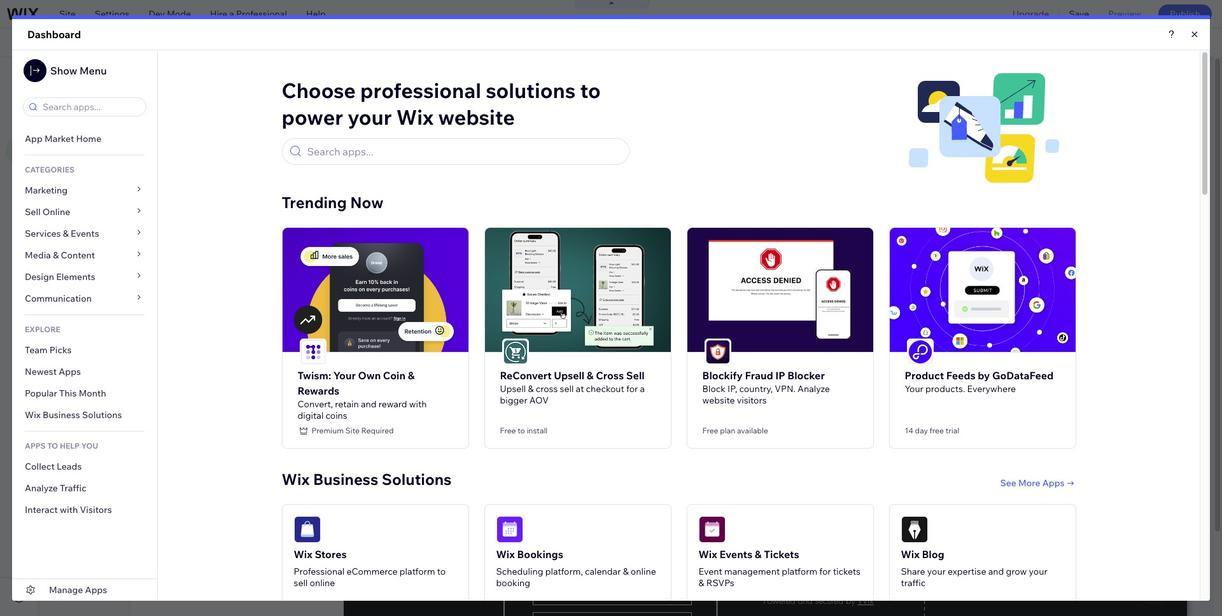 Task type: vqa. For each thing, say whether or not it's contained in the screenshot.
the right the -
no



Task type: locate. For each thing, give the bounding box(es) containing it.
0 horizontal spatial blog pages
[[54, 126, 101, 138]]

your
[[378, 37, 397, 48]]

1 vertical spatial blog pages
[[54, 126, 101, 138]]

https://www.wix.com/mysite
[[219, 37, 335, 48]]

menu
[[128, 69, 156, 82], [73, 103, 96, 115]]

0 vertical spatial pages
[[76, 69, 106, 82]]

dev
[[149, 8, 165, 20]]

tools
[[1121, 37, 1143, 48]]

site
[[59, 8, 76, 20], [54, 69, 74, 82], [54, 103, 71, 115]]

upgrade
[[1013, 8, 1049, 20]]

blog
[[145, 102, 165, 114], [54, 126, 73, 138]]

preview button
[[1099, 0, 1151, 28]]

site down 'blog'
[[54, 69, 74, 82]]

hire
[[210, 8, 227, 20]]

blog down 'site pages and menu'
[[145, 102, 165, 114]]

1 vertical spatial site
[[54, 69, 74, 82]]

0 vertical spatial site
[[59, 8, 76, 20]]

pages
[[76, 69, 106, 82], [167, 102, 192, 114], [75, 126, 101, 138]]

0 vertical spatial menu
[[128, 69, 156, 82]]

a
[[229, 8, 234, 20]]

0 vertical spatial blog
[[145, 102, 165, 114]]

menu down 'site pages and menu'
[[73, 103, 96, 115]]

1 horizontal spatial menu
[[128, 69, 156, 82]]

1 horizontal spatial blog
[[145, 102, 165, 114]]

site for site menu
[[54, 103, 71, 115]]

blog down site menu
[[54, 126, 73, 138]]

site up 'blog'
[[59, 8, 76, 20]]

1 vertical spatial pages
[[167, 102, 192, 114]]

search button
[[1155, 29, 1222, 57]]

0 horizontal spatial blog
[[54, 126, 73, 138]]

blog
[[48, 37, 73, 48]]

1 horizontal spatial blog pages
[[145, 102, 192, 114]]

0 vertical spatial blog pages
[[145, 102, 192, 114]]

blog pages
[[145, 102, 192, 114], [54, 126, 101, 138]]

2 vertical spatial pages
[[75, 126, 101, 138]]

1 vertical spatial menu
[[73, 103, 96, 115]]

2 vertical spatial site
[[54, 103, 71, 115]]

site down 'site pages and menu'
[[54, 103, 71, 115]]

search
[[1182, 37, 1211, 48]]

menu right and
[[128, 69, 156, 82]]



Task type: describe. For each thing, give the bounding box(es) containing it.
100%
[[1062, 37, 1085, 48]]

site menu
[[54, 103, 96, 115]]

1 vertical spatial blog
[[54, 126, 73, 138]]

0 horizontal spatial menu
[[73, 103, 96, 115]]

professional
[[236, 8, 287, 20]]

dev mode
[[149, 8, 191, 20]]

tools button
[[1094, 29, 1154, 57]]

site for site
[[59, 8, 76, 20]]

and
[[108, 69, 126, 82]]

publish button
[[1159, 4, 1212, 24]]

connect
[[341, 37, 377, 48]]

save
[[1069, 8, 1090, 20]]

hire a professional
[[210, 8, 287, 20]]

domain
[[399, 37, 431, 48]]

save button
[[1060, 0, 1099, 28]]

site for site pages and menu
[[54, 69, 74, 82]]

100% button
[[1042, 29, 1094, 57]]

site pages and menu
[[54, 69, 156, 82]]

settings
[[95, 8, 130, 20]]

https://www.wix.com/mysite connect your domain
[[219, 37, 431, 48]]

mode
[[167, 8, 191, 20]]

preview
[[1109, 8, 1141, 20]]

help
[[306, 8, 326, 20]]

publish
[[1170, 8, 1201, 20]]



